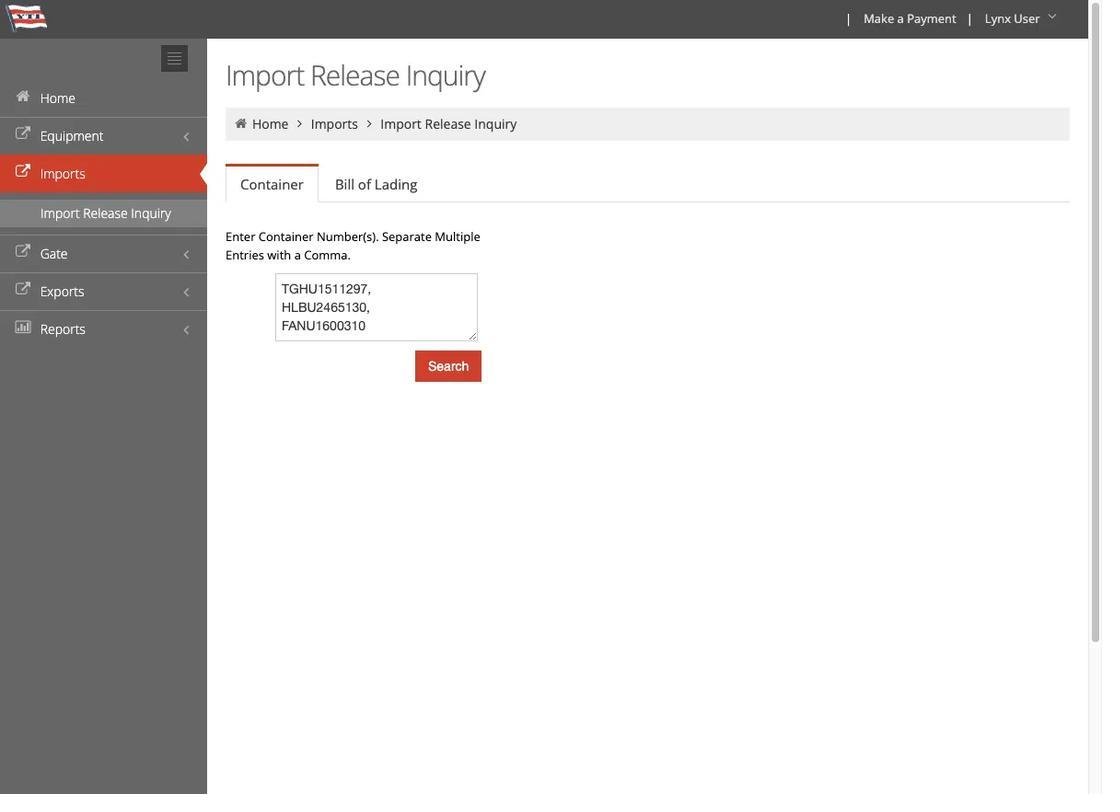 Task type: describe. For each thing, give the bounding box(es) containing it.
1 vertical spatial import release inquiry link
[[0, 200, 207, 227]]

home image
[[14, 90, 32, 103]]

2 vertical spatial import release inquiry
[[41, 204, 171, 222]]

entries
[[226, 247, 264, 263]]

1 vertical spatial import release inquiry
[[381, 115, 517, 133]]

1 horizontal spatial home
[[252, 115, 289, 133]]

1 horizontal spatial import release inquiry link
[[381, 115, 517, 133]]

0 horizontal spatial imports
[[40, 165, 85, 182]]

inquiry for the rightmost import release inquiry "link"
[[475, 115, 517, 133]]

lynx user
[[985, 10, 1040, 27]]

0 vertical spatial import release inquiry
[[226, 56, 485, 94]]

make a payment link
[[856, 0, 963, 39]]

comma.
[[304, 247, 351, 263]]

search
[[428, 359, 469, 374]]

exports link
[[0, 273, 207, 310]]

1 | from the left
[[845, 10, 852, 27]]

exports
[[40, 283, 84, 300]]

container link
[[226, 167, 319, 203]]

reports
[[40, 320, 86, 338]]

0 vertical spatial inquiry
[[406, 56, 485, 94]]

lynx user link
[[977, 0, 1068, 39]]

equipment link
[[0, 117, 207, 155]]

import for import release inquiry "link" to the bottom
[[41, 204, 80, 222]]

1 horizontal spatial a
[[897, 10, 904, 27]]

home image
[[233, 117, 249, 130]]

make
[[864, 10, 894, 27]]

bill of lading link
[[320, 166, 432, 203]]

2 angle right image from the left
[[361, 117, 377, 130]]

multiple
[[435, 228, 480, 245]]

2 horizontal spatial release
[[425, 115, 471, 133]]

inquiry for import release inquiry "link" to the bottom
[[131, 204, 171, 222]]

enter
[[226, 228, 255, 245]]

container inside "link"
[[240, 175, 304, 193]]

0 horizontal spatial release
[[83, 204, 128, 222]]



Task type: locate. For each thing, give the bounding box(es) containing it.
a inside 'enter container number(s).  separate multiple entries with a comma.'
[[294, 247, 301, 263]]

import release inquiry link up lading
[[381, 115, 517, 133]]

1 vertical spatial home
[[252, 115, 289, 133]]

home link up equipment
[[0, 79, 207, 117]]

2 horizontal spatial import
[[381, 115, 422, 133]]

angle down image
[[1043, 10, 1062, 23]]

external link image inside equipment link
[[14, 128, 32, 141]]

imports link
[[311, 115, 358, 133], [0, 155, 207, 192]]

external link image
[[14, 128, 32, 141], [14, 166, 32, 179], [14, 284, 32, 296]]

0 horizontal spatial a
[[294, 247, 301, 263]]

1 horizontal spatial imports
[[311, 115, 358, 133]]

payment
[[907, 10, 956, 27]]

import release inquiry link up gate link
[[0, 200, 207, 227]]

import up lading
[[381, 115, 422, 133]]

import
[[226, 56, 304, 94], [381, 115, 422, 133], [41, 204, 80, 222]]

gate
[[40, 245, 68, 262]]

2 vertical spatial inquiry
[[131, 204, 171, 222]]

home right home icon on the top of the page
[[252, 115, 289, 133]]

imports link up bill
[[311, 115, 358, 133]]

imports link down equipment
[[0, 155, 207, 192]]

1 horizontal spatial import
[[226, 56, 304, 94]]

1 horizontal spatial imports link
[[311, 115, 358, 133]]

1 angle right image from the left
[[292, 117, 308, 130]]

0 horizontal spatial |
[[845, 10, 852, 27]]

search button
[[415, 351, 482, 382]]

1 horizontal spatial release
[[310, 56, 400, 94]]

separate
[[382, 228, 432, 245]]

2 vertical spatial import
[[41, 204, 80, 222]]

lading
[[375, 175, 417, 193]]

container up 'with'
[[259, 228, 314, 245]]

1 horizontal spatial |
[[967, 10, 973, 27]]

number(s).
[[317, 228, 379, 245]]

external link image for equipment
[[14, 128, 32, 141]]

external link image
[[14, 246, 32, 259]]

import up gate
[[41, 204, 80, 222]]

1 vertical spatial imports link
[[0, 155, 207, 192]]

0 vertical spatial home
[[40, 89, 75, 107]]

user
[[1014, 10, 1040, 27]]

equipment
[[40, 127, 104, 145]]

lynx
[[985, 10, 1011, 27]]

import up home icon on the top of the page
[[226, 56, 304, 94]]

0 vertical spatial import
[[226, 56, 304, 94]]

0 vertical spatial container
[[240, 175, 304, 193]]

1 vertical spatial inquiry
[[475, 115, 517, 133]]

inquiry
[[406, 56, 485, 94], [475, 115, 517, 133], [131, 204, 171, 222]]

None text field
[[275, 273, 478, 342]]

reports link
[[0, 310, 207, 348]]

gate link
[[0, 235, 207, 273]]

import release inquiry link
[[381, 115, 517, 133], [0, 200, 207, 227]]

2 vertical spatial release
[[83, 204, 128, 222]]

0 vertical spatial a
[[897, 10, 904, 27]]

3 external link image from the top
[[14, 284, 32, 296]]

0 horizontal spatial home link
[[0, 79, 207, 117]]

home link right home icon on the top of the page
[[252, 115, 289, 133]]

angle right image
[[292, 117, 308, 130], [361, 117, 377, 130]]

enter container number(s).  separate multiple entries with a comma.
[[226, 228, 480, 263]]

2 | from the left
[[967, 10, 973, 27]]

1 vertical spatial import
[[381, 115, 422, 133]]

angle right image up of
[[361, 117, 377, 130]]

0 horizontal spatial angle right image
[[292, 117, 308, 130]]

1 vertical spatial release
[[425, 115, 471, 133]]

imports up bill
[[311, 115, 358, 133]]

0 vertical spatial import release inquiry link
[[381, 115, 517, 133]]

external link image for imports
[[14, 166, 32, 179]]

0 horizontal spatial home
[[40, 89, 75, 107]]

|
[[845, 10, 852, 27], [967, 10, 973, 27]]

inquiry inside "link"
[[131, 204, 171, 222]]

1 vertical spatial external link image
[[14, 166, 32, 179]]

2 vertical spatial external link image
[[14, 284, 32, 296]]

release
[[310, 56, 400, 94], [425, 115, 471, 133], [83, 204, 128, 222]]

bill
[[335, 175, 354, 193]]

make a payment
[[864, 10, 956, 27]]

2 external link image from the top
[[14, 166, 32, 179]]

0 horizontal spatial imports link
[[0, 155, 207, 192]]

0 vertical spatial release
[[310, 56, 400, 94]]

| left make
[[845, 10, 852, 27]]

home link
[[0, 79, 207, 117], [252, 115, 289, 133]]

external link image inside the exports "link"
[[14, 284, 32, 296]]

1 vertical spatial imports
[[40, 165, 85, 182]]

1 vertical spatial container
[[259, 228, 314, 245]]

container inside 'enter container number(s).  separate multiple entries with a comma.'
[[259, 228, 314, 245]]

imports down equipment
[[40, 165, 85, 182]]

0 vertical spatial imports link
[[311, 115, 358, 133]]

a right make
[[897, 10, 904, 27]]

import inside import release inquiry "link"
[[41, 204, 80, 222]]

1 external link image from the top
[[14, 128, 32, 141]]

import for the rightmost import release inquiry "link"
[[381, 115, 422, 133]]

angle right image right home icon on the top of the page
[[292, 117, 308, 130]]

bar chart image
[[14, 321, 32, 334]]

home right home image
[[40, 89, 75, 107]]

0 horizontal spatial import release inquiry link
[[0, 200, 207, 227]]

container up enter
[[240, 175, 304, 193]]

| left lynx at the top right of the page
[[967, 10, 973, 27]]

0 horizontal spatial import
[[41, 204, 80, 222]]

1 horizontal spatial home link
[[252, 115, 289, 133]]

0 vertical spatial external link image
[[14, 128, 32, 141]]

import release inquiry
[[226, 56, 485, 94], [381, 115, 517, 133], [41, 204, 171, 222]]

home
[[40, 89, 75, 107], [252, 115, 289, 133]]

of
[[358, 175, 371, 193]]

external link image for exports
[[14, 284, 32, 296]]

a right 'with'
[[294, 247, 301, 263]]

imports
[[311, 115, 358, 133], [40, 165, 85, 182]]

a
[[897, 10, 904, 27], [294, 247, 301, 263]]

container
[[240, 175, 304, 193], [259, 228, 314, 245]]

1 vertical spatial a
[[294, 247, 301, 263]]

bill of lading
[[335, 175, 417, 193]]

0 vertical spatial imports
[[311, 115, 358, 133]]

with
[[267, 247, 291, 263]]

1 horizontal spatial angle right image
[[361, 117, 377, 130]]



Task type: vqa. For each thing, say whether or not it's contained in the screenshot.
Exports
yes



